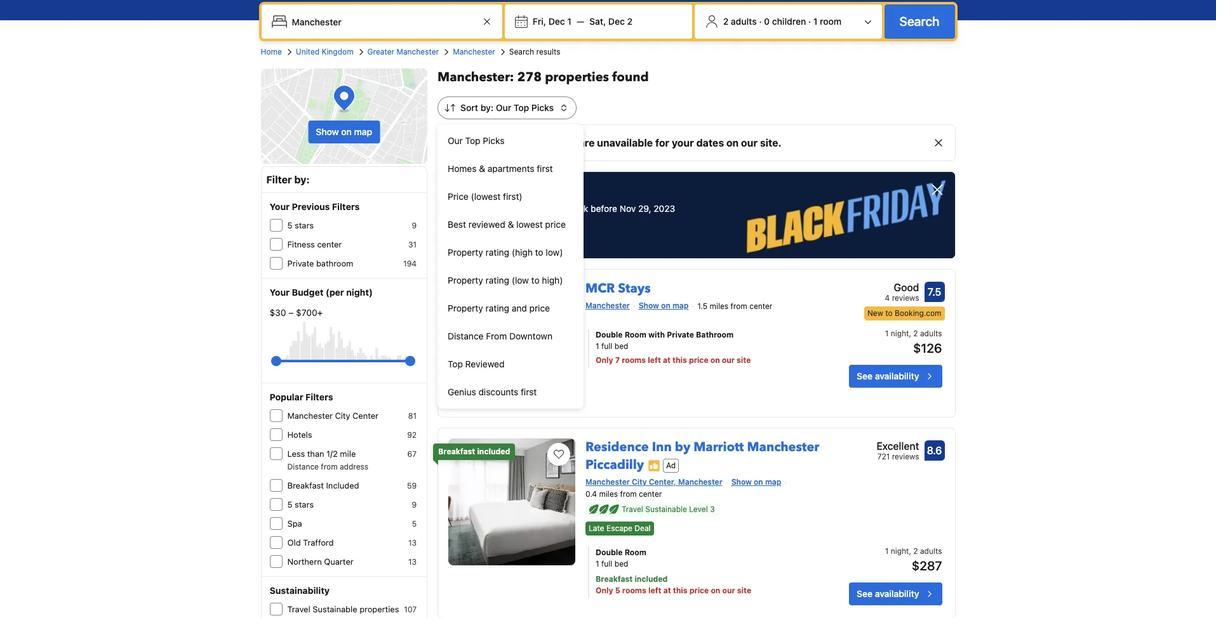 Task type: describe. For each thing, give the bounding box(es) containing it.
show on map for manchester city center, manchester
[[732, 478, 782, 487]]

double room with private bathroom 1 full bed only 7 rooms left at this price on our site
[[596, 330, 751, 365]]

mcr stays
[[586, 280, 651, 297]]

show inside button
[[316, 126, 339, 137]]

this inside 'double room with private bathroom 1 full bed only 7 rooms left at this price on our site'
[[673, 356, 687, 365]]

7.5
[[928, 287, 942, 298]]

ad
[[667, 461, 676, 471]]

black
[[449, 182, 482, 200]]

your previous filters
[[270, 201, 360, 212]]

full inside double room 1 full bed breakfast included only 5 rooms left at this price on our site
[[602, 560, 613, 569]]

map inside button
[[354, 126, 372, 137]]

site inside double room 1 full bed breakfast included only 5 rooms left at this price on our site
[[738, 587, 752, 596]]

this inside double room 1 full bed breakfast included only 5 rooms left at this price on our site
[[673, 587, 688, 596]]

1 · from the left
[[759, 16, 762, 27]]

0 vertical spatial private
[[287, 259, 314, 269]]

top reviewed button
[[438, 351, 584, 379]]

double for $287
[[596, 548, 623, 558]]

price (lowest first) button
[[438, 183, 584, 211]]

on inside button
[[341, 126, 352, 137]]

to for low)
[[535, 247, 544, 258]]

1 vertical spatial from
[[321, 463, 338, 472]]

0 vertical spatial our
[[741, 137, 758, 149]]

escape
[[607, 524, 633, 534]]

level
[[690, 505, 708, 515]]

2 · from the left
[[809, 16, 811, 27]]

to for stay
[[543, 137, 553, 149]]

our inside double room 1 full bed breakfast included only 5 rooms left at this price on our site
[[723, 587, 736, 596]]

7
[[616, 356, 620, 365]]

see availability link for $287
[[850, 583, 943, 606]]

adults for $287
[[921, 547, 943, 557]]

genius discounts first button
[[438, 379, 584, 407]]

budget
[[292, 287, 324, 298]]

black friday deals image
[[438, 172, 955, 259]]

bathroom
[[316, 259, 353, 269]]

5 up fitness
[[287, 220, 293, 231]]

less
[[287, 449, 305, 459]]

see availability for $126
[[857, 371, 920, 382]]

property for property rating (low to high)
[[448, 275, 483, 286]]

0.4
[[586, 490, 597, 499]]

available
[[474, 229, 511, 240]]

availability for $126
[[875, 371, 920, 382]]

northern
[[287, 557, 322, 567]]

miles for 0.4
[[599, 490, 618, 499]]

2 vertical spatial top
[[448, 359, 463, 370]]

8.6
[[927, 445, 943, 457]]

deals
[[513, 229, 536, 240]]

left inside 'double room with private bathroom 1 full bed only 7 rooms left at this price on our site'
[[648, 356, 661, 365]]

distance for distance from address
[[287, 463, 319, 472]]

4
[[885, 294, 890, 303]]

are
[[579, 137, 595, 149]]

greater manchester link
[[368, 46, 439, 58]]

0 vertical spatial our
[[496, 102, 512, 113]]

residence inn by marriott manchester piccadilly image
[[449, 439, 576, 566]]

private bathroom
[[287, 259, 353, 269]]

rooms inside double room 1 full bed breakfast included only 5 rooms left at this price on our site
[[623, 587, 647, 596]]

stays
[[618, 280, 651, 297]]

distance from downtown
[[448, 331, 553, 342]]

picks inside button
[[483, 135, 505, 146]]

rooms inside 'double room with private bathroom 1 full bed only 7 rooms left at this price on our site'
[[622, 356, 646, 365]]

properties for sustainable
[[360, 605, 399, 615]]

1/2
[[327, 449, 338, 459]]

or
[[492, 203, 501, 214]]

(high
[[512, 247, 533, 258]]

excellent element
[[877, 439, 920, 454]]

on inside 'double room with private bathroom 1 full bed only 7 rooms left at this price on our site'
[[711, 356, 720, 365]]

from for 0.4
[[620, 490, 637, 499]]

of
[[496, 137, 506, 149]]

search button
[[885, 4, 955, 39]]

reviewed
[[469, 219, 506, 230]]

0 horizontal spatial center
[[317, 240, 342, 250]]

1 vertical spatial first
[[521, 387, 537, 398]]

spa
[[287, 519, 302, 529]]

less than 1/2 mile
[[287, 449, 356, 459]]

0 vertical spatial filters
[[332, 201, 360, 212]]

apartments
[[488, 163, 535, 174]]

from
[[486, 331, 507, 342]]

see for $287
[[857, 589, 873, 600]]

map for manchester
[[673, 301, 689, 311]]

deal
[[635, 524, 651, 534]]

at inside 'double room with private bathroom 1 full bed only 7 rooms left at this price on our site'
[[663, 356, 671, 365]]

by
[[675, 439, 691, 456]]

filter
[[267, 174, 292, 186]]

only inside double room 1 full bed breakfast included only 5 rooms left at this price on our site
[[596, 587, 614, 596]]

marriott
[[694, 439, 744, 456]]

center,
[[649, 478, 677, 487]]

1 night , 2 adults $126
[[886, 329, 943, 356]]

from for 1.5
[[731, 302, 748, 311]]

excellent 721 reviews
[[877, 441, 920, 462]]

distance from downtown button
[[438, 323, 584, 351]]

1 dec from the left
[[549, 16, 565, 27]]

see for $126
[[857, 371, 873, 382]]

show on map inside button
[[316, 126, 372, 137]]

5 up spa
[[287, 500, 293, 510]]

manchester:
[[438, 69, 514, 86]]

trafford
[[303, 538, 334, 548]]

see available deals button
[[449, 223, 544, 246]]

you
[[551, 203, 566, 214]]

reviewed
[[465, 359, 505, 370]]

2023
[[654, 203, 676, 214]]

2 adults · 0 children · 1 room
[[723, 16, 842, 27]]

29,
[[639, 203, 652, 214]]

address
[[340, 463, 369, 472]]

13 for old trafford
[[409, 539, 417, 548]]

& inside "button"
[[508, 219, 514, 230]]

greater
[[368, 47, 395, 57]]

—
[[577, 16, 585, 27]]

to right new
[[886, 309, 893, 318]]

by: for sort
[[481, 102, 494, 113]]

rating for and
[[486, 303, 510, 314]]

sort by: our top picks
[[461, 102, 554, 113]]

only inside 'double room with private bathroom 1 full bed only 7 rooms left at this price on our site'
[[596, 356, 614, 365]]

home link
[[261, 46, 282, 58]]

rating for (low
[[486, 275, 510, 286]]

5 inside double room 1 full bed breakfast included only 5 rooms left at this price on our site
[[616, 587, 621, 596]]

278
[[517, 69, 542, 86]]

dates
[[697, 137, 724, 149]]

1 inside 'double room with private bathroom 1 full bed only 7 rooms left at this price on our site'
[[596, 342, 600, 351]]

breakfast included
[[287, 481, 359, 491]]

manchester link
[[453, 46, 495, 58]]

property rating (high to low)
[[448, 247, 563, 258]]

united
[[296, 47, 320, 57]]

top reviewed
[[448, 359, 505, 370]]

1.5
[[698, 302, 708, 311]]

travel for properties
[[287, 605, 311, 615]]

best reviewed & lowest price button
[[438, 211, 584, 239]]

92
[[407, 431, 417, 440]]

2 right sat,
[[627, 16, 633, 27]]

nov
[[620, 203, 636, 214]]

new
[[868, 309, 884, 318]]

properties for 278
[[545, 69, 609, 86]]

northern quarter
[[287, 557, 354, 567]]

excellent
[[877, 441, 920, 452]]

price inside 'double room with private bathroom 1 full bed only 7 rooms left at this price on our site'
[[689, 356, 709, 365]]

show on map for manchester
[[639, 301, 689, 311]]

availability for $287
[[875, 589, 920, 600]]

fitness center
[[287, 240, 342, 250]]

mcr
[[586, 280, 615, 297]]

before
[[591, 203, 618, 214]]

booking.com
[[895, 309, 942, 318]]

night for $287
[[891, 547, 909, 557]]

your for your previous filters
[[270, 201, 290, 212]]

2 5 stars from the top
[[287, 500, 314, 510]]

double room 1 full bed breakfast included only 5 rooms left at this price on our site
[[596, 548, 752, 596]]

downtown
[[510, 331, 553, 342]]

manchester city center
[[287, 411, 379, 421]]

0 vertical spatial first
[[537, 163, 553, 174]]

scored 8.6 element
[[925, 441, 945, 461]]

save
[[449, 203, 468, 214]]

best
[[448, 219, 466, 230]]

price (lowest first)
[[448, 191, 523, 202]]

$30 – $700+
[[270, 308, 323, 318]]

sat, dec 2 button
[[585, 10, 638, 33]]

low)
[[546, 247, 563, 258]]

0
[[764, 16, 770, 27]]

breakfast inside double room 1 full bed breakfast included only 5 rooms left at this price on our site
[[596, 575, 633, 585]]

& inside button
[[479, 163, 485, 174]]

residence inn by marriott manchester piccadilly link
[[586, 434, 820, 474]]

2 horizontal spatial top
[[514, 102, 529, 113]]

double for $126
[[596, 330, 623, 340]]

piccadilly
[[586, 457, 644, 474]]

see inside the see available deals button
[[456, 229, 472, 240]]

room
[[820, 16, 842, 27]]

homes & apartments first
[[448, 163, 553, 174]]

center for manchester city center, manchester
[[639, 490, 662, 499]]

new to booking.com
[[868, 309, 942, 318]]



Task type: vqa. For each thing, say whether or not it's contained in the screenshot.


Task type: locate. For each thing, give the bounding box(es) containing it.
5 down escape
[[616, 587, 621, 596]]

at inside double room 1 full bed breakfast included only 5 rooms left at this price on our site
[[664, 587, 671, 596]]

sat,
[[590, 16, 606, 27]]

1 see availability from the top
[[857, 371, 920, 382]]

1 vertical spatial miles
[[599, 490, 618, 499]]

0 horizontal spatial our
[[448, 135, 463, 146]]

13 up the '107'
[[409, 558, 417, 567]]

travel for level
[[622, 505, 644, 515]]

double inside 'double room with private bathroom 1 full bed only 7 rooms left at this price on our site'
[[596, 330, 623, 340]]

2 inside 1 night , 2 adults $126
[[914, 329, 918, 339]]

2 vertical spatial show
[[732, 478, 752, 487]]

1 vertical spatial only
[[596, 587, 614, 596]]

see availability link down 1 night , 2 adults $287
[[850, 583, 943, 606]]

0 horizontal spatial miles
[[599, 490, 618, 499]]

1 vertical spatial travel
[[287, 605, 311, 615]]

room for $287
[[625, 548, 647, 558]]

2 rating from the top
[[486, 275, 510, 286]]

full down late
[[602, 560, 613, 569]]

night inside 1 night , 2 adults $126
[[891, 329, 909, 339]]

this property is part of our preferred partner program. it's committed to providing excellent service and good value. it'll pay us a higher commission if you make a booking. image
[[648, 460, 661, 472]]

first)
[[503, 191, 523, 202]]

room for $126
[[625, 330, 647, 340]]

2 this from the top
[[673, 587, 688, 596]]

1 vertical spatial 13
[[409, 558, 417, 567]]

13 for northern quarter
[[409, 558, 417, 567]]

2 bed from the top
[[615, 560, 629, 569]]

center down manchester city center, manchester
[[639, 490, 662, 499]]

2 see availability from the top
[[857, 589, 920, 600]]

2 inside 1 night , 2 adults $287
[[914, 547, 918, 557]]

from down manchester city center, manchester
[[620, 490, 637, 499]]

distance up top reviewed
[[448, 331, 484, 342]]

see available deals
[[456, 229, 536, 240]]

dec
[[549, 16, 565, 27], [609, 16, 625, 27]]

stars up fitness
[[295, 220, 314, 231]]

your up $30
[[270, 287, 290, 298]]

at down "double room" link
[[664, 587, 671, 596]]

our
[[741, 137, 758, 149], [722, 356, 735, 365], [723, 587, 736, 596]]

1 horizontal spatial sustainable
[[646, 505, 687, 515]]

1 vertical spatial top
[[465, 135, 481, 146]]

children
[[772, 16, 806, 27]]

our down "double room" link
[[723, 587, 736, 596]]

room down deal on the bottom of page
[[625, 548, 647, 558]]

1 stars from the top
[[295, 220, 314, 231]]

stars
[[295, 220, 314, 231], [295, 500, 314, 510]]

search results
[[509, 47, 561, 57]]

2 vertical spatial map
[[766, 478, 782, 487]]

2 double from the top
[[596, 548, 623, 558]]

1 horizontal spatial search
[[900, 14, 940, 29]]

1 vertical spatial &
[[508, 219, 514, 230]]

1 bed from the top
[[615, 342, 629, 351]]

1 vertical spatial this
[[673, 587, 688, 596]]

1 availability from the top
[[875, 371, 920, 382]]

show for manchester city center, manchester
[[732, 478, 752, 487]]

1 vertical spatial breakfast
[[287, 481, 324, 491]]

2 site from the top
[[738, 587, 752, 596]]

reviews inside excellent 721 reviews
[[892, 452, 920, 462]]

adults inside 1 night , 2 adults $126
[[921, 329, 943, 339]]

2 rooms from the top
[[623, 587, 647, 596]]

double up 7
[[596, 330, 623, 340]]

your down filter
[[270, 201, 290, 212]]

1 night from the top
[[891, 329, 909, 339]]

bed down late escape deal
[[615, 560, 629, 569]]

2 inside button
[[723, 16, 729, 27]]

our left site. at the top right of page
[[741, 137, 758, 149]]

map for manchester city center, manchester
[[766, 478, 782, 487]]

sort
[[461, 102, 478, 113]]

rating left and
[[486, 303, 510, 314]]

1 inside double room 1 full bed breakfast included only 5 rooms left at this price on our site
[[596, 560, 600, 569]]

· right children
[[809, 16, 811, 27]]

0 vertical spatial &
[[479, 163, 485, 174]]

our inside our top picks button
[[448, 135, 463, 146]]

5 down 59
[[412, 520, 417, 529]]

1 property from the top
[[448, 247, 483, 258]]

adults for $126
[[921, 329, 943, 339]]

center right 1.5
[[750, 302, 773, 311]]

search for search results
[[509, 47, 534, 57]]

availability down 1 night , 2 adults $126 on the right bottom of page
[[875, 371, 920, 382]]

at down with
[[663, 356, 671, 365]]

reviews for good
[[892, 294, 920, 303]]

site inside 'double room with private bathroom 1 full bed only 7 rooms left at this price on our site'
[[737, 356, 751, 365]]

top
[[514, 102, 529, 113], [465, 135, 481, 146], [448, 359, 463, 370]]

0 vertical spatial your
[[270, 201, 290, 212]]

left down with
[[648, 356, 661, 365]]

1 vertical spatial site
[[738, 587, 752, 596]]

0 vertical spatial sustainable
[[646, 505, 687, 515]]

night inside 1 night , 2 adults $287
[[891, 547, 909, 557]]

0 vertical spatial rating
[[486, 247, 510, 258]]

our top picks button
[[438, 127, 584, 155]]

center
[[317, 240, 342, 250], [750, 302, 773, 311], [639, 490, 662, 499]]

, for $287
[[909, 547, 912, 557]]

1 vertical spatial see
[[857, 371, 873, 382]]

distance for distance from downtown
[[448, 331, 484, 342]]

filters
[[332, 201, 360, 212], [306, 392, 333, 403]]

price
[[448, 191, 469, 202]]

1 inside 1 night , 2 adults $126
[[886, 329, 889, 339]]

adults
[[731, 16, 757, 27], [921, 329, 943, 339], [921, 547, 943, 557]]

property down best
[[448, 247, 483, 258]]

0 horizontal spatial distance
[[287, 463, 319, 472]]

2 , from the top
[[909, 547, 912, 557]]

breakfast for breakfast included
[[287, 481, 324, 491]]

1 vertical spatial our
[[722, 356, 735, 365]]

results
[[537, 47, 561, 57]]

breakfast down the distance from address
[[287, 481, 324, 491]]

0 vertical spatial 5 stars
[[287, 220, 314, 231]]

2 vertical spatial from
[[620, 490, 637, 499]]

homes & apartments first button
[[438, 155, 584, 183]]

1 13 from the top
[[409, 539, 417, 548]]

1 rooms from the top
[[622, 356, 646, 365]]

see availability for $287
[[857, 589, 920, 600]]

full inside 'double room with private bathroom 1 full bed only 7 rooms left at this price on our site'
[[602, 342, 613, 351]]

our inside 'double room with private bathroom 1 full bed only 7 rooms left at this price on our site'
[[722, 356, 735, 365]]

2 left the 0
[[723, 16, 729, 27]]

adults inside 1 night , 2 adults $287
[[921, 547, 943, 557]]

1 horizontal spatial center
[[639, 490, 662, 499]]

property
[[448, 247, 483, 258], [448, 275, 483, 286], [448, 303, 483, 314]]

1 horizontal spatial top
[[465, 135, 481, 146]]

see availability down 1 night , 2 adults $287
[[857, 589, 920, 600]]

good element
[[865, 280, 920, 295]]

manchester inside residence inn by marriott manchester piccadilly
[[747, 439, 820, 456]]

1 site from the top
[[737, 356, 751, 365]]

mcr stays image
[[449, 280, 576, 407]]

& down more
[[508, 219, 514, 230]]

late
[[589, 524, 605, 534]]

1 rating from the top
[[486, 247, 510, 258]]

miles right 1.5
[[710, 302, 729, 311]]

0.4 miles from center
[[586, 490, 662, 499]]

show on map button
[[308, 121, 380, 144]]

2 availability from the top
[[875, 589, 920, 600]]

room left with
[[625, 330, 647, 340]]

included
[[477, 447, 510, 457], [635, 575, 668, 585]]

2 vertical spatial adults
[[921, 547, 943, 557]]

1 double from the top
[[596, 330, 623, 340]]

1 vertical spatial at
[[664, 587, 671, 596]]

travel down 0.4 miles from center
[[622, 505, 644, 515]]

our up our top picks button
[[496, 102, 512, 113]]

1.5 miles from center
[[698, 302, 773, 311]]

1 9 from the top
[[412, 221, 417, 231]]

2 night from the top
[[891, 547, 909, 557]]

3
[[710, 505, 715, 515]]

sustainable for level
[[646, 505, 687, 515]]

1 room from the top
[[625, 330, 647, 340]]

mcr stays link
[[586, 275, 651, 297]]

0 horizontal spatial &
[[479, 163, 485, 174]]

left inside double room 1 full bed breakfast included only 5 rooms left at this price on our site
[[649, 587, 662, 596]]

site down "double room" link
[[738, 587, 752, 596]]

$700+
[[296, 308, 323, 318]]

Where are you going? field
[[287, 10, 480, 33]]

left down "double room" link
[[649, 587, 662, 596]]

1 5 stars from the top
[[287, 220, 314, 231]]

2 horizontal spatial center
[[750, 302, 773, 311]]

, for $126
[[909, 329, 912, 339]]

city for center
[[335, 411, 350, 421]]

group
[[276, 351, 410, 372]]

city left center
[[335, 411, 350, 421]]

0 vertical spatial rooms
[[622, 356, 646, 365]]

1 night , 2 adults $287
[[886, 547, 943, 574]]

2 full from the top
[[602, 560, 613, 569]]

, inside 1 night , 2 adults $126
[[909, 329, 912, 339]]

0 vertical spatial by:
[[481, 102, 494, 113]]

private right with
[[667, 330, 694, 340]]

site down double room with private bathroom link
[[737, 356, 751, 365]]

0 horizontal spatial travel
[[287, 605, 311, 615]]

· left the 0
[[759, 16, 762, 27]]

1 vertical spatial bed
[[615, 560, 629, 569]]

scored 7.5 element
[[925, 282, 945, 302]]

(per
[[326, 287, 344, 298]]

adults up $126
[[921, 329, 943, 339]]

1 horizontal spatial miles
[[710, 302, 729, 311]]

3 property from the top
[[448, 303, 483, 314]]

1 vertical spatial sustainable
[[313, 605, 357, 615]]

9 up the 31
[[412, 221, 417, 231]]

rooms right 7
[[622, 356, 646, 365]]

residence inn by marriott manchester piccadilly
[[586, 439, 820, 474]]

from down the 1/2
[[321, 463, 338, 472]]

picks down manchester: 278 properties found
[[532, 102, 554, 113]]

full
[[602, 342, 613, 351], [602, 560, 613, 569]]

1 this from the top
[[673, 356, 687, 365]]

unavailable
[[597, 137, 653, 149]]

center for manchester
[[750, 302, 773, 311]]

1 vertical spatial distance
[[287, 463, 319, 472]]

1 vertical spatial stars
[[295, 500, 314, 510]]

0 vertical spatial city
[[335, 411, 350, 421]]

double room link
[[596, 548, 811, 559]]

2 13 from the top
[[409, 558, 417, 567]]

your
[[270, 201, 290, 212], [270, 287, 290, 298]]

price
[[545, 219, 566, 230], [530, 303, 550, 314], [689, 356, 709, 365], [690, 587, 709, 596]]

1 full from the top
[[602, 342, 613, 351]]

2 vertical spatial show on map
[[732, 478, 782, 487]]

united kingdom link
[[296, 46, 354, 58]]

this property is part of our preferred partner program. it's committed to providing excellent service and good value. it'll pay us a higher commission if you make a booking. image
[[648, 460, 661, 472]]

0 horizontal spatial map
[[354, 126, 372, 137]]

sustainable for properties
[[313, 605, 357, 615]]

see availability link down 1 night , 2 adults $126 on the right bottom of page
[[850, 365, 943, 388]]

2 up $126
[[914, 329, 918, 339]]

2 only from the top
[[596, 587, 614, 596]]

2 adults · 0 children · 1 room button
[[700, 10, 877, 34]]

top down the 278
[[514, 102, 529, 113]]

top up genius
[[448, 359, 463, 370]]

miles
[[710, 302, 729, 311], [599, 490, 618, 499]]

2 room from the top
[[625, 548, 647, 558]]

194
[[404, 259, 417, 269]]

& right homes
[[479, 163, 485, 174]]

this down "double room" link
[[673, 587, 688, 596]]

rating inside "button"
[[486, 275, 510, 286]]

our down bathroom
[[722, 356, 735, 365]]

city for center,
[[632, 478, 647, 487]]

2 stars from the top
[[295, 500, 314, 510]]

property rating and price button
[[438, 295, 584, 323]]

1 vertical spatial private
[[667, 330, 694, 340]]

bathroom
[[696, 330, 734, 340]]

1 vertical spatial filters
[[306, 392, 333, 403]]

full down mcr
[[602, 342, 613, 351]]

show for manchester
[[639, 301, 659, 311]]

on inside double room 1 full bed breakfast included only 5 rooms left at this price on our site
[[711, 587, 721, 596]]

included inside double room 1 full bed breakfast included only 5 rooms left at this price on our site
[[635, 575, 668, 585]]

0 vertical spatial breakfast
[[438, 447, 475, 457]]

reviews for excellent
[[892, 452, 920, 462]]

5 stars up fitness
[[287, 220, 314, 231]]

2 vertical spatial rating
[[486, 303, 510, 314]]

0 horizontal spatial picks
[[483, 135, 505, 146]]

friday
[[485, 182, 523, 200]]

reviews up new to booking.com
[[892, 294, 920, 303]]

room
[[625, 330, 647, 340], [625, 548, 647, 558]]

$126
[[914, 341, 943, 356]]

sustainability
[[270, 586, 330, 597]]

miles for 1.5
[[710, 302, 729, 311]]

and
[[512, 303, 527, 314]]

rating
[[486, 247, 510, 258], [486, 275, 510, 286], [486, 303, 510, 314]]

1 vertical spatial reviews
[[892, 452, 920, 462]]

2 horizontal spatial map
[[766, 478, 782, 487]]

1 inside 1 night , 2 adults $287
[[886, 547, 889, 557]]

property up distance from downtown
[[448, 303, 483, 314]]

search results updated. manchester: 278 properties found. element
[[438, 69, 956, 86]]

1 horizontal spatial travel
[[622, 505, 644, 515]]

to inside property rating (low to high) "button"
[[532, 275, 540, 286]]

1 horizontal spatial show
[[639, 301, 659, 311]]

double down escape
[[596, 548, 623, 558]]

search inside "button"
[[900, 14, 940, 29]]

adults inside 2 adults · 0 children · 1 room button
[[731, 16, 757, 27]]

3 rating from the top
[[486, 303, 510, 314]]

center up bathroom
[[317, 240, 342, 250]]

night for $126
[[891, 329, 909, 339]]

bed up 7
[[615, 342, 629, 351]]

private down fitness
[[287, 259, 314, 269]]

first right discounts at the left of the page
[[521, 387, 537, 398]]

0 horizontal spatial included
[[477, 447, 510, 457]]

travel down the sustainability
[[287, 605, 311, 615]]

travel sustainable level 3
[[622, 505, 715, 515]]

property for property rating (high to low)
[[448, 247, 483, 258]]

fri, dec 1 — sat, dec 2
[[533, 16, 633, 27]]

this down double room with private bathroom link
[[673, 356, 687, 365]]

availability down 1 night , 2 adults $287
[[875, 589, 920, 600]]

your for your budget (per night)
[[270, 287, 290, 298]]

only down late
[[596, 587, 614, 596]]

property inside "button"
[[448, 275, 483, 286]]

property for property rating and price
[[448, 303, 483, 314]]

genius
[[448, 387, 476, 398]]

2 left from the top
[[649, 587, 662, 596]]

reviews inside good 4 reviews
[[892, 294, 920, 303]]

room inside double room 1 full bed breakfast included only 5 rooms left at this price on our site
[[625, 548, 647, 558]]

0 vertical spatial reviews
[[892, 294, 920, 303]]

2 up $287
[[914, 547, 918, 557]]

0 vertical spatial map
[[354, 126, 372, 137]]

price down double room with private bathroom link
[[689, 356, 709, 365]]

stars up spa
[[295, 500, 314, 510]]

0 horizontal spatial breakfast
[[287, 481, 324, 491]]

0 horizontal spatial ·
[[759, 16, 762, 27]]

0 vertical spatial included
[[477, 447, 510, 457]]

by: right filter
[[294, 174, 310, 186]]

to left the low)
[[535, 247, 544, 258]]

0 vertical spatial 13
[[409, 539, 417, 548]]

by: right sort
[[481, 102, 494, 113]]

0 vertical spatial show on map
[[316, 126, 372, 137]]

2 property from the top
[[448, 275, 483, 286]]

2 9 from the top
[[412, 501, 417, 510]]

price inside button
[[530, 303, 550, 314]]

59
[[407, 482, 417, 491]]

rating for (high
[[486, 247, 510, 258]]

bed inside double room 1 full bed breakfast included only 5 rooms left at this price on our site
[[615, 560, 629, 569]]

0 horizontal spatial city
[[335, 411, 350, 421]]

late escape deal
[[589, 524, 651, 534]]

home
[[261, 47, 282, 57]]

to
[[543, 137, 553, 149], [535, 247, 544, 258], [532, 275, 540, 286], [886, 309, 893, 318]]

2 your from the top
[[270, 287, 290, 298]]

search for search
[[900, 14, 940, 29]]

breakfast down escape
[[596, 575, 633, 585]]

distance
[[448, 331, 484, 342], [287, 463, 319, 472]]

0 vertical spatial room
[[625, 330, 647, 340]]

to inside property rating (high to low) button
[[535, 247, 544, 258]]

see availability down 1 night , 2 adults $126 on the right bottom of page
[[857, 371, 920, 382]]

adults left the 0
[[731, 16, 757, 27]]

0 vertical spatial distance
[[448, 331, 484, 342]]

filter by:
[[267, 174, 310, 186]]

sustainable down center,
[[646, 505, 687, 515]]

2 horizontal spatial breakfast
[[596, 575, 633, 585]]

1 vertical spatial rooms
[[623, 587, 647, 596]]

top left 'of'
[[465, 135, 481, 146]]

1 vertical spatial city
[[632, 478, 647, 487]]

0 vertical spatial see
[[456, 229, 472, 240]]

to left stay
[[543, 137, 553, 149]]

2 dec from the left
[[609, 16, 625, 27]]

distance from address
[[287, 463, 369, 472]]

1 see availability link from the top
[[850, 365, 943, 388]]

1 vertical spatial included
[[635, 575, 668, 585]]

1 inside button
[[814, 16, 818, 27]]

0 horizontal spatial by:
[[294, 174, 310, 186]]

&
[[479, 163, 485, 174], [508, 219, 514, 230]]

2 reviews from the top
[[892, 452, 920, 462]]

night)
[[346, 287, 373, 298]]

see availability link for $126
[[850, 365, 943, 388]]

first up deals
[[537, 163, 553, 174]]

1 vertical spatial left
[[649, 587, 662, 596]]

2 vertical spatial property
[[448, 303, 483, 314]]

see
[[456, 229, 472, 240], [857, 371, 873, 382], [857, 589, 873, 600]]

property up property rating and price
[[448, 275, 483, 286]]

distance down less
[[287, 463, 319, 472]]

popular filters
[[270, 392, 333, 403]]

breakfast for breakfast included
[[438, 447, 475, 457]]

1 horizontal spatial map
[[673, 301, 689, 311]]

city up 0.4 miles from center
[[632, 478, 647, 487]]

0 vertical spatial left
[[648, 356, 661, 365]]

dec right fri,
[[549, 16, 565, 27]]

2 horizontal spatial from
[[731, 302, 748, 311]]

9 down 59
[[412, 501, 417, 510]]

to for high)
[[532, 275, 540, 286]]

bed inside 'double room with private bathroom 1 full bed only 7 rooms left at this price on our site'
[[615, 342, 629, 351]]

0 vertical spatial properties
[[545, 69, 609, 86]]

rating down the see available deals button
[[486, 247, 510, 258]]

price inside double room 1 full bed breakfast included only 5 rooms left at this price on our site
[[690, 587, 709, 596]]

by: for filter
[[294, 174, 310, 186]]

on
[[341, 126, 352, 137], [727, 137, 739, 149], [661, 301, 671, 311], [711, 356, 720, 365], [754, 478, 764, 487], [711, 587, 721, 596]]

rooms down deal on the bottom of page
[[623, 587, 647, 596]]

1 horizontal spatial our
[[496, 102, 512, 113]]

price down the you
[[545, 219, 566, 230]]

price right and
[[530, 303, 550, 314]]

included down deal on the bottom of page
[[635, 575, 668, 585]]

0 vertical spatial travel
[[622, 505, 644, 515]]

1 horizontal spatial distance
[[448, 331, 484, 342]]

5 stars up spa
[[287, 500, 314, 510]]

0 vertical spatial full
[[602, 342, 613, 351]]

when
[[526, 203, 549, 214]]

from right 1.5
[[731, 302, 748, 311]]

price inside "button"
[[545, 219, 566, 230]]

(low
[[512, 275, 529, 286]]

2 see availability link from the top
[[850, 583, 943, 606]]

1 only from the top
[[596, 356, 614, 365]]

0 horizontal spatial private
[[287, 259, 314, 269]]

rating left (low
[[486, 275, 510, 286]]

0 vertical spatial from
[[731, 302, 748, 311]]

included down "genius discounts first"
[[477, 447, 510, 457]]

1 vertical spatial see availability
[[857, 589, 920, 600]]

room inside 'double room with private bathroom 1 full bed only 7 rooms left at this price on our site'
[[625, 330, 647, 340]]

show
[[316, 126, 339, 137], [639, 301, 659, 311], [732, 478, 752, 487]]

by:
[[481, 102, 494, 113], [294, 174, 310, 186]]

1 vertical spatial search
[[509, 47, 534, 57]]

1 vertical spatial our
[[448, 135, 463, 146]]

1 left from the top
[[648, 356, 661, 365]]

0 vertical spatial show
[[316, 126, 339, 137]]

reviews right 721
[[892, 452, 920, 462]]

1 horizontal spatial picks
[[532, 102, 554, 113]]

0 vertical spatial double
[[596, 330, 623, 340]]

properties down results
[[545, 69, 609, 86]]

property rating and price
[[448, 303, 550, 314]]

double inside double room 1 full bed breakfast included only 5 rooms left at this price on our site
[[596, 548, 623, 558]]

13 down 59
[[409, 539, 417, 548]]

see availability link
[[850, 365, 943, 388], [850, 583, 943, 606]]

0 vertical spatial top
[[514, 102, 529, 113]]

picks up "homes & apartments first"
[[483, 135, 505, 146]]

private inside 'double room with private bathroom 1 full bed only 7 rooms left at this price on our site'
[[667, 330, 694, 340]]

1 vertical spatial by:
[[294, 174, 310, 186]]

deals
[[527, 182, 561, 200]]

0 vertical spatial only
[[596, 356, 614, 365]]

–
[[289, 308, 294, 318]]

distance inside button
[[448, 331, 484, 342]]

1 vertical spatial availability
[[875, 589, 920, 600]]

1 , from the top
[[909, 329, 912, 339]]

1 reviews from the top
[[892, 294, 920, 303]]

breakfast right 67
[[438, 447, 475, 457]]

stay
[[556, 137, 577, 149]]

1 vertical spatial ,
[[909, 547, 912, 557]]

double room with private bathroom link
[[596, 330, 811, 341]]

1 your from the top
[[270, 201, 290, 212]]

book
[[568, 203, 589, 214]]

1 horizontal spatial private
[[667, 330, 694, 340]]

1 horizontal spatial by:
[[481, 102, 494, 113]]

properties left the '107'
[[360, 605, 399, 615]]

center
[[353, 411, 379, 421]]

0 horizontal spatial show on map
[[316, 126, 372, 137]]

price down "double room" link
[[690, 587, 709, 596]]

, inside 1 night , 2 adults $287
[[909, 547, 912, 557]]

sustainable down the sustainability
[[313, 605, 357, 615]]



